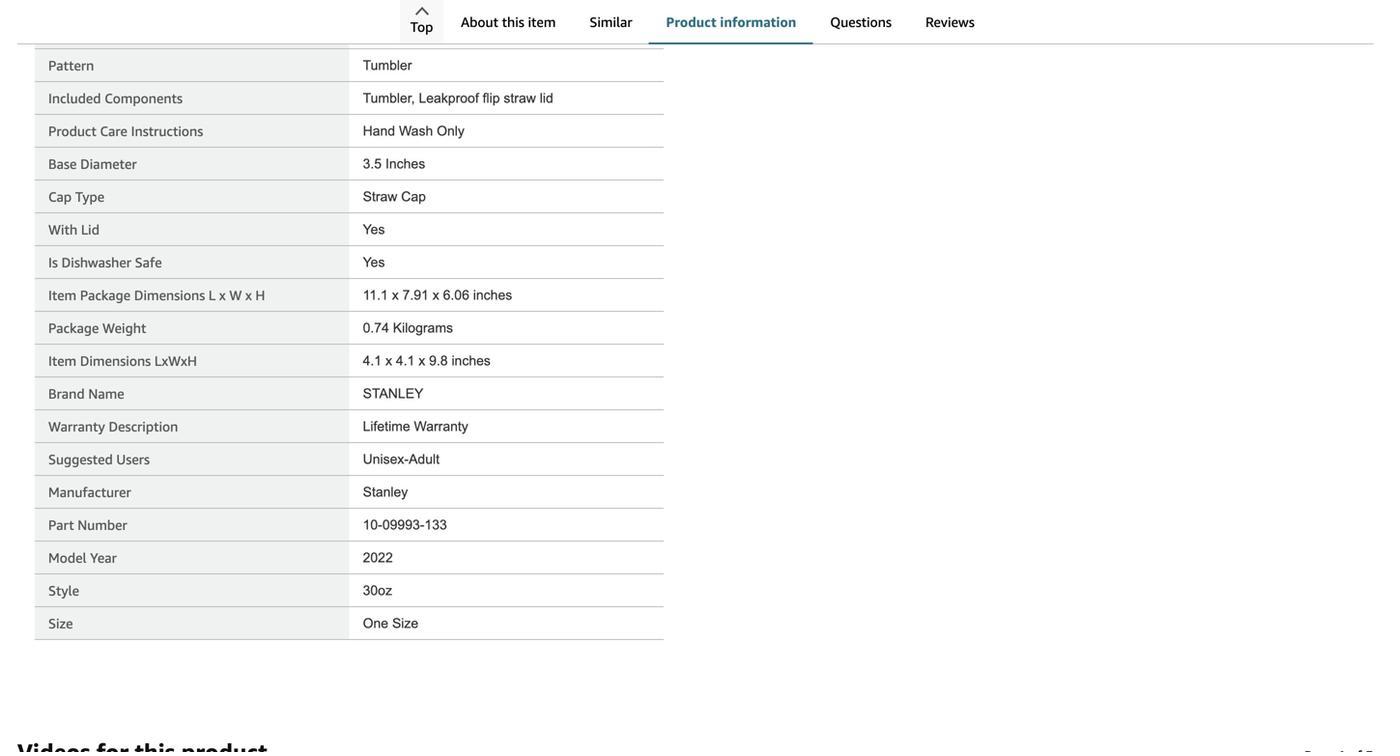 Task type: vqa. For each thing, say whether or not it's contained in the screenshot.
PART at the bottom left of the page
yes



Task type: describe. For each thing, give the bounding box(es) containing it.
inches for item package dimensions l x w x h
[[473, 288, 512, 303]]

‎unisex-
[[363, 452, 409, 467]]

4.1
[[396, 354, 415, 369]]

information
[[720, 14, 796, 30]]

wash
[[399, 124, 433, 139]]

‎straw cap
[[363, 189, 426, 204]]

description
[[109, 419, 178, 435]]

about
[[461, 14, 498, 30]]

about this item
[[461, 14, 556, 30]]

item package dimensions l x w x h
[[48, 287, 265, 303]]

item dimensions  lxwxh
[[48, 353, 197, 369]]

pattern
[[48, 57, 94, 73]]

warranty description
[[48, 419, 178, 435]]

l
[[209, 287, 216, 303]]

‎stanley
[[363, 485, 408, 500]]

part
[[48, 517, 74, 533]]

h
[[255, 287, 265, 303]]

‎10-
[[363, 518, 382, 533]]

style
[[48, 583, 79, 599]]

kilograms
[[393, 321, 453, 336]]

adult
[[409, 452, 440, 467]]

2 warranty from the left
[[414, 419, 468, 434]]

09993-
[[382, 518, 425, 533]]

‎tumbler, leakproof flip straw lid
[[363, 91, 553, 106]]

is
[[48, 255, 58, 271]]

product information
[[666, 14, 796, 30]]

similar
[[590, 14, 632, 30]]

only
[[437, 124, 465, 139]]

brand name
[[48, 386, 124, 402]]

‎unisex-adult
[[363, 452, 440, 467]]

‎0.74
[[363, 321, 389, 336]]

‎0.74 kilograms
[[363, 321, 453, 336]]

name
[[88, 386, 124, 402]]

with
[[48, 222, 77, 238]]

‎11.1
[[363, 288, 388, 303]]

x left 4.1
[[385, 354, 392, 369]]

item for item package dimensions l x w x h
[[48, 287, 76, 303]]

flip
[[483, 91, 500, 106]]

package weight
[[48, 320, 146, 336]]

product care instructions
[[48, 123, 203, 139]]

base
[[48, 156, 77, 172]]

item
[[528, 14, 556, 30]]

‎one
[[363, 616, 388, 631]]

‎30oz
[[363, 584, 392, 599]]

‎yes for is dishwasher safe
[[363, 255, 385, 270]]

‎lifetime warranty
[[363, 419, 468, 434]]

part number
[[48, 517, 127, 533]]

straw
[[504, 91, 536, 106]]

product for product care instructions
[[48, 123, 96, 139]]

base diameter
[[48, 156, 137, 172]]

leakproof
[[419, 91, 479, 106]]

x left the 6.06 at the left top of page
[[433, 288, 439, 303]]

‎stanley
[[363, 386, 424, 401]]

weight
[[102, 320, 146, 336]]

suggested users
[[48, 452, 150, 468]]

‎2022
[[363, 551, 393, 566]]

manufacturer
[[48, 485, 131, 500]]

x left 9.8
[[419, 354, 425, 369]]

6.06
[[443, 288, 469, 303]]



Task type: locate. For each thing, give the bounding box(es) containing it.
videos for this product element
[[17, 737, 1374, 753]]

components
[[105, 90, 183, 106]]

cap left type
[[48, 189, 72, 205]]

‎tumbler
[[363, 58, 412, 73]]

dimensions
[[134, 287, 205, 303], [80, 353, 151, 369]]

warranty
[[48, 419, 105, 435], [414, 419, 468, 434]]

questions
[[830, 14, 892, 30]]

0 vertical spatial dimensions
[[134, 287, 205, 303]]

package left weight
[[48, 320, 99, 336]]

users
[[116, 452, 150, 468]]

product down included
[[48, 123, 96, 139]]

x left h
[[245, 287, 252, 303]]

133
[[425, 518, 447, 533]]

‎straw
[[363, 189, 397, 204]]

inches
[[385, 157, 425, 171]]

‎one size
[[363, 616, 419, 631]]

cap right ‎straw
[[401, 189, 426, 204]]

1 warranty from the left
[[48, 419, 105, 435]]

this
[[502, 14, 524, 30]]

warranty up suggested
[[48, 419, 105, 435]]

item for item dimensions  lxwxh
[[48, 353, 76, 369]]

x
[[219, 287, 226, 303], [245, 287, 252, 303], [392, 288, 399, 303], [433, 288, 439, 303], [385, 354, 392, 369], [419, 354, 425, 369]]

instructions
[[131, 123, 203, 139]]

0 horizontal spatial warranty
[[48, 419, 105, 435]]

1 vertical spatial dimensions
[[80, 353, 151, 369]]

package down is dishwasher safe
[[80, 287, 131, 303]]

0 vertical spatial package
[[80, 287, 131, 303]]

lid
[[540, 91, 553, 106]]

1 horizontal spatial size
[[392, 616, 419, 631]]

x right ‎11.1
[[392, 288, 399, 303]]

2 cap from the left
[[401, 189, 426, 204]]

reviews
[[926, 14, 975, 30]]

is dishwasher safe
[[48, 255, 162, 271]]

1 horizontal spatial warranty
[[414, 419, 468, 434]]

package
[[80, 287, 131, 303], [48, 320, 99, 336]]

1 vertical spatial ‎yes
[[363, 255, 385, 270]]

size
[[48, 616, 73, 632], [392, 616, 419, 631]]

0 vertical spatial item
[[48, 287, 76, 303]]

suggested
[[48, 452, 113, 468]]

size down style
[[48, 616, 73, 632]]

‎yes up ‎11.1
[[363, 255, 385, 270]]

size right ‎one
[[392, 616, 419, 631]]

brand
[[48, 386, 85, 402]]

inches
[[473, 288, 512, 303], [452, 354, 491, 369]]

inches for item dimensions  lxwxh
[[452, 354, 491, 369]]

‎hand
[[363, 124, 395, 139]]

‎lifetime
[[363, 419, 410, 434]]

top
[[410, 19, 433, 35]]

diameter
[[80, 156, 137, 172]]

cap type
[[48, 189, 105, 205]]

7.91
[[402, 288, 429, 303]]

warranty up "adult"
[[414, 419, 468, 434]]

‎hand wash only
[[363, 124, 465, 139]]

1 vertical spatial item
[[48, 353, 76, 369]]

item up brand
[[48, 353, 76, 369]]

‎4.1 x 4.1 x 9.8 inches
[[363, 354, 491, 369]]

‎3.5 inches
[[363, 157, 425, 171]]

type
[[75, 189, 105, 205]]

1 horizontal spatial cap
[[401, 189, 426, 204]]

0 horizontal spatial product
[[48, 123, 96, 139]]

1 vertical spatial product
[[48, 123, 96, 139]]

cap
[[48, 189, 72, 205], [401, 189, 426, 204]]

‎tumbler,
[[363, 91, 415, 106]]

included
[[48, 90, 101, 106]]

2 size from the left
[[392, 616, 419, 631]]

care
[[100, 123, 127, 139]]

product left information
[[666, 14, 716, 30]]

1 size from the left
[[48, 616, 73, 632]]

item down the is on the top left
[[48, 287, 76, 303]]

1 vertical spatial inches
[[452, 354, 491, 369]]

lxwxh
[[154, 353, 197, 369]]

w
[[229, 287, 242, 303]]

‎11.1 x 7.91 x 6.06 inches
[[363, 288, 512, 303]]

1 item from the top
[[48, 287, 76, 303]]

1 vertical spatial package
[[48, 320, 99, 336]]

1 ‎yes from the top
[[363, 222, 385, 237]]

item
[[48, 287, 76, 303], [48, 353, 76, 369]]

‎3.5
[[363, 157, 382, 171]]

number
[[78, 517, 127, 533]]

2 item from the top
[[48, 353, 76, 369]]

‎yes
[[363, 222, 385, 237], [363, 255, 385, 270]]

0 vertical spatial ‎yes
[[363, 222, 385, 237]]

safe
[[135, 255, 162, 271]]

‎yes down ‎straw
[[363, 222, 385, 237]]

product for product information
[[666, 14, 716, 30]]

0 vertical spatial product
[[666, 14, 716, 30]]

product
[[666, 14, 716, 30], [48, 123, 96, 139]]

included components
[[48, 90, 183, 106]]

‎yes for with lid
[[363, 222, 385, 237]]

dimensions down weight
[[80, 353, 151, 369]]

dishwasher
[[61, 255, 131, 271]]

model year
[[48, 550, 117, 566]]

0 horizontal spatial size
[[48, 616, 73, 632]]

0 vertical spatial inches
[[473, 288, 512, 303]]

0 horizontal spatial cap
[[48, 189, 72, 205]]

‎10-09993-133
[[363, 518, 447, 533]]

lid
[[81, 222, 100, 238]]

1 horizontal spatial product
[[666, 14, 716, 30]]

9.8
[[429, 354, 448, 369]]

2 ‎yes from the top
[[363, 255, 385, 270]]

inches right the 6.06 at the left top of page
[[473, 288, 512, 303]]

dimensions down safe
[[134, 287, 205, 303]]

1 cap from the left
[[48, 189, 72, 205]]

inches right 9.8
[[452, 354, 491, 369]]

‎4.1
[[363, 354, 382, 369]]

year
[[90, 550, 117, 566]]

with lid
[[48, 222, 100, 238]]

model
[[48, 550, 87, 566]]

x right l
[[219, 287, 226, 303]]



